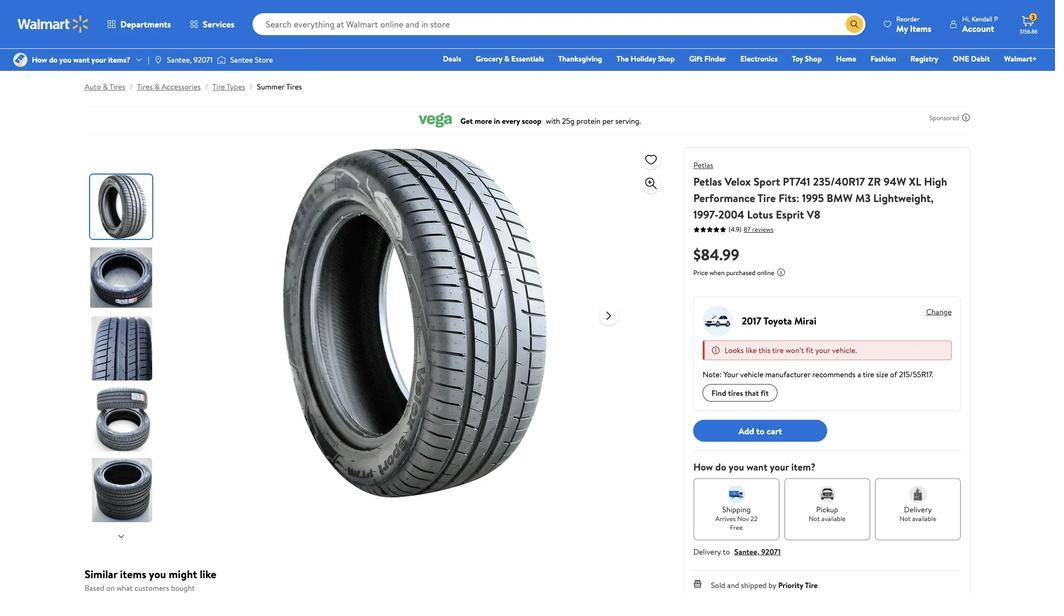 Task type: locate. For each thing, give the bounding box(es) containing it.
1 tires from the left
[[110, 81, 125, 92]]

to inside button
[[757, 425, 765, 437]]

v8
[[807, 207, 821, 222]]

& right auto
[[103, 81, 108, 92]]

not inside pickup not available
[[809, 515, 820, 524]]

items
[[120, 567, 146, 582]]

0 horizontal spatial how
[[32, 54, 47, 65]]

petlas
[[694, 160, 714, 171], [694, 174, 722, 189]]

0 vertical spatial delivery
[[904, 504, 932, 515]]

a
[[858, 369, 862, 380]]

not down intent image for delivery
[[900, 515, 911, 524]]

1 vertical spatial fit
[[761, 388, 769, 399]]

1 horizontal spatial shop
[[805, 53, 822, 64]]

0 vertical spatial do
[[49, 54, 58, 65]]

delivery for not
[[904, 504, 932, 515]]

add to cart
[[739, 425, 782, 437]]

0 vertical spatial tire
[[212, 81, 225, 92]]

like right might on the bottom
[[200, 567, 216, 582]]

1 vertical spatial santee,
[[735, 547, 760, 557]]

1 horizontal spatial tire
[[758, 190, 776, 206]]

available inside delivery not available
[[913, 515, 937, 524]]

available for delivery
[[913, 515, 937, 524]]

(4.9) 87 reviews
[[729, 225, 774, 234]]

next media item image
[[602, 309, 616, 322]]

0 vertical spatial to
[[757, 425, 765, 437]]

1 not from the left
[[809, 515, 820, 524]]

your left vehicle.
[[816, 345, 831, 356]]

essentials
[[512, 53, 544, 64]]

next image image
[[117, 533, 126, 542]]

delivery inside delivery not available
[[904, 504, 932, 515]]

0 horizontal spatial &
[[103, 81, 108, 92]]

1 horizontal spatial do
[[716, 460, 727, 474]]

2 vertical spatial tire
[[805, 581, 818, 591]]

petlas velox sport pt741 235/40r17 zr 94w xl high performance tire fits: 1995 bmw m3 lightweight, 1997-2004 lotus esprit v8 - image 5 of 8 image
[[90, 459, 154, 523]]

you for how do you want your items?
[[59, 54, 71, 65]]

2 horizontal spatial /
[[250, 81, 253, 92]]

not
[[809, 515, 820, 524], [900, 515, 911, 524]]

find tires that fit button
[[703, 385, 778, 402]]

bmw
[[827, 190, 853, 206]]

& right grocery
[[505, 53, 510, 64]]

toy shop link
[[787, 53, 827, 65]]

1 horizontal spatial you
[[149, 567, 166, 582]]

2 horizontal spatial &
[[505, 53, 510, 64]]

shop inside toy shop link
[[805, 53, 822, 64]]

0 vertical spatial petlas
[[694, 160, 714, 171]]

tires
[[728, 388, 743, 399]]

1 vertical spatial tire
[[863, 369, 875, 380]]

0 vertical spatial want
[[73, 54, 90, 65]]

available inside pickup not available
[[822, 515, 846, 524]]

hi,
[[963, 14, 971, 23]]

0 horizontal spatial to
[[723, 547, 730, 557]]

92071
[[194, 54, 213, 65], [762, 547, 781, 557]]

1 vertical spatial you
[[729, 460, 744, 474]]

m3
[[856, 190, 871, 206]]

account
[[963, 22, 995, 34]]

2017
[[742, 314, 762, 328]]

like left this
[[746, 345, 757, 356]]

0 horizontal spatial do
[[49, 54, 58, 65]]

do for how do you want your item?
[[716, 460, 727, 474]]

services button
[[180, 11, 244, 37]]

1 vertical spatial like
[[200, 567, 216, 582]]

you up 'intent image for shipping'
[[729, 460, 744, 474]]

santee,
[[167, 54, 192, 65], [735, 547, 760, 557]]

& left accessories
[[155, 81, 160, 92]]

when
[[710, 268, 725, 278]]

the holiday shop
[[617, 53, 675, 64]]

 image left santee
[[217, 54, 226, 65]]

1 vertical spatial your
[[816, 345, 831, 356]]

0 horizontal spatial you
[[59, 54, 71, 65]]

santee, up accessories
[[167, 54, 192, 65]]

0 horizontal spatial your
[[91, 54, 106, 65]]

do for how do you want your items?
[[49, 54, 58, 65]]

1 available from the left
[[822, 515, 846, 524]]

delivery up "sold"
[[694, 547, 721, 557]]

fashion
[[871, 53, 897, 64]]

like inside alert
[[746, 345, 757, 356]]

 image
[[13, 53, 27, 67]]

2 petlas from the top
[[694, 174, 722, 189]]

how for how do you want your item?
[[694, 460, 713, 474]]

store
[[255, 54, 273, 65]]

shop right 'holiday'
[[658, 53, 675, 64]]

0 horizontal spatial available
[[822, 515, 846, 524]]

2017 toyota mirai
[[742, 314, 817, 328]]

walmart image
[[18, 15, 89, 33]]

available for pickup
[[822, 515, 846, 524]]

tire right this
[[773, 345, 784, 356]]

you down the walmart image at top left
[[59, 54, 71, 65]]

home
[[837, 53, 857, 64]]

santee, 92071
[[167, 54, 213, 65]]

reorder
[[897, 14, 920, 23]]

do down the walmart image at top left
[[49, 54, 58, 65]]

1 vertical spatial to
[[723, 547, 730, 557]]

1 horizontal spatial your
[[770, 460, 789, 474]]

0 horizontal spatial tire
[[212, 81, 225, 92]]

delivery not available
[[900, 504, 937, 524]]

1 vertical spatial want
[[747, 460, 768, 474]]

1 vertical spatial 92071
[[762, 547, 781, 557]]

1 horizontal spatial tire
[[863, 369, 875, 380]]

1 horizontal spatial want
[[747, 460, 768, 474]]

0 horizontal spatial 92071
[[194, 54, 213, 65]]

1 vertical spatial petlas
[[694, 174, 722, 189]]

toy shop
[[792, 53, 822, 64]]

tires right summer
[[286, 81, 302, 92]]

to for add
[[757, 425, 765, 437]]

1 horizontal spatial not
[[900, 515, 911, 524]]

pickup
[[817, 504, 839, 515]]

tire right priority
[[805, 581, 818, 591]]

recommends
[[813, 369, 856, 380]]

0 horizontal spatial tires
[[110, 81, 125, 92]]

want down the add to cart button
[[747, 460, 768, 474]]

1 horizontal spatial delivery
[[904, 504, 932, 515]]

0 horizontal spatial  image
[[154, 56, 163, 64]]

do up shipping
[[716, 460, 727, 474]]

0 vertical spatial like
[[746, 345, 757, 356]]

/ right the 'auto & tires' 'link'
[[130, 81, 133, 92]]

sold and shipped by priority tire
[[711, 581, 818, 591]]

Search search field
[[253, 13, 866, 35]]

to left santee, 92071 button
[[723, 547, 730, 557]]

2 horizontal spatial you
[[729, 460, 744, 474]]

0 horizontal spatial delivery
[[694, 547, 721, 557]]

item?
[[792, 460, 816, 474]]

your left 'items?'
[[91, 54, 106, 65]]

1 horizontal spatial  image
[[217, 54, 226, 65]]

available down "intent image for pickup"
[[822, 515, 846, 524]]

petlas down the petlas link
[[694, 174, 722, 189]]

you right items at the bottom left of the page
[[149, 567, 166, 582]]

not inside delivery not available
[[900, 515, 911, 524]]

intent image for delivery image
[[910, 486, 927, 504]]

2004
[[719, 207, 745, 222]]

cart
[[767, 425, 782, 437]]

items
[[910, 22, 932, 34]]

1995
[[802, 190, 824, 206]]

price when purchased online
[[694, 268, 775, 278]]

0 vertical spatial your
[[91, 54, 106, 65]]

 image
[[217, 54, 226, 65], [154, 56, 163, 64]]

intent image for pickup image
[[819, 486, 836, 504]]

legal information image
[[777, 268, 786, 277]]

you for similar items you might like
[[149, 567, 166, 582]]

gift finder link
[[684, 53, 731, 65]]

2 vertical spatial your
[[770, 460, 789, 474]]

 image for santee, 92071
[[154, 56, 163, 64]]

my
[[897, 22, 908, 34]]

like
[[746, 345, 757, 356], [200, 567, 216, 582]]

search icon image
[[851, 20, 859, 29]]

0 horizontal spatial tire
[[773, 345, 784, 356]]

0 horizontal spatial fit
[[761, 388, 769, 399]]

2 not from the left
[[900, 515, 911, 524]]

you for how do you want your item?
[[729, 460, 744, 474]]

22
[[751, 515, 758, 524]]

want for items?
[[73, 54, 90, 65]]

deals
[[443, 53, 462, 64]]

/ left tire types link
[[205, 81, 208, 92]]

delivery
[[904, 504, 932, 515], [694, 547, 721, 557]]

1 horizontal spatial fit
[[806, 345, 814, 356]]

tires down |
[[137, 81, 153, 92]]

0 vertical spatial how
[[32, 54, 47, 65]]

and
[[728, 581, 740, 591]]

tire inside alert
[[773, 345, 784, 356]]

1 vertical spatial tire
[[758, 190, 776, 206]]

2 shop from the left
[[805, 53, 822, 64]]

92071 up by
[[762, 547, 781, 557]]

not down "intent image for pickup"
[[809, 515, 820, 524]]

 image right |
[[154, 56, 163, 64]]

2 horizontal spatial tires
[[286, 81, 302, 92]]

/ right types
[[250, 81, 253, 92]]

nov
[[738, 515, 749, 524]]

available down intent image for delivery
[[913, 515, 937, 524]]

shop
[[658, 53, 675, 64], [805, 53, 822, 64]]

0 horizontal spatial want
[[73, 54, 90, 65]]

1 vertical spatial how
[[694, 460, 713, 474]]

/
[[130, 81, 133, 92], [205, 81, 208, 92], [250, 81, 253, 92]]

1 shop from the left
[[658, 53, 675, 64]]

fits:
[[779, 190, 800, 206]]

0 vertical spatial santee,
[[167, 54, 192, 65]]

your left item?
[[770, 460, 789, 474]]

p
[[994, 14, 998, 23]]

1 horizontal spatial how
[[694, 460, 713, 474]]

how for how do you want your items?
[[32, 54, 47, 65]]

1 horizontal spatial /
[[205, 81, 208, 92]]

tires right auto
[[110, 81, 125, 92]]

petlas up performance
[[694, 160, 714, 171]]

0 vertical spatial you
[[59, 54, 71, 65]]

fit right "that"
[[761, 388, 769, 399]]

delivery down intent image for delivery
[[904, 504, 932, 515]]

1 vertical spatial delivery
[[694, 547, 721, 557]]

2 vertical spatial you
[[149, 567, 166, 582]]

do
[[49, 54, 58, 65], [716, 460, 727, 474]]

want up auto
[[73, 54, 90, 65]]

toy
[[792, 53, 803, 64]]

3 / from the left
[[250, 81, 253, 92]]

santee, down free
[[735, 547, 760, 557]]

add
[[739, 425, 755, 437]]

tire right a
[[863, 369, 875, 380]]

2 available from the left
[[913, 515, 937, 524]]

online
[[757, 268, 775, 278]]

tire left types
[[212, 81, 225, 92]]

1 horizontal spatial tires
[[137, 81, 153, 92]]

0 horizontal spatial shop
[[658, 53, 675, 64]]

tire down sport
[[758, 190, 776, 206]]

shop right toy
[[805, 53, 822, 64]]

0 horizontal spatial not
[[809, 515, 820, 524]]

2 horizontal spatial your
[[816, 345, 831, 356]]

xl
[[909, 174, 922, 189]]

reorder my items
[[897, 14, 932, 34]]

0 vertical spatial fit
[[806, 345, 814, 356]]

electronics
[[741, 53, 778, 64]]

you
[[59, 54, 71, 65], [729, 460, 744, 474], [149, 567, 166, 582]]

0 horizontal spatial /
[[130, 81, 133, 92]]

thanksgiving link
[[554, 53, 608, 65]]

change button
[[918, 306, 952, 318]]

fit right won't
[[806, 345, 814, 356]]

accessories
[[162, 81, 201, 92]]

toyota
[[764, 314, 792, 328]]

similar
[[85, 567, 117, 582]]

1 horizontal spatial to
[[757, 425, 765, 437]]

Walmart Site-Wide search field
[[253, 13, 866, 35]]

92071 up auto & tires / tires & accessories / tire types / summer tires
[[194, 54, 213, 65]]

grocery
[[476, 53, 503, 64]]

to left cart
[[757, 425, 765, 437]]

0 vertical spatial tire
[[773, 345, 784, 356]]

1 horizontal spatial like
[[746, 345, 757, 356]]

1 horizontal spatial available
[[913, 515, 937, 524]]

add to favorites list, petlas velox sport pt741 235/40r17 zr 94w xl high performance tire fits: 1995 bmw m3 lightweight, 1997-2004 lotus esprit v8 image
[[645, 153, 658, 166]]

1 horizontal spatial &
[[155, 81, 160, 92]]

1 vertical spatial do
[[716, 460, 727, 474]]

types
[[227, 81, 245, 92]]

1997-
[[694, 207, 719, 222]]

kendall
[[972, 14, 993, 23]]

arrives
[[716, 515, 736, 524]]



Task type: vqa. For each thing, say whether or not it's contained in the screenshot.
Types
yes



Task type: describe. For each thing, give the bounding box(es) containing it.
services
[[203, 18, 235, 30]]

departments
[[120, 18, 171, 30]]

$156.86
[[1020, 27, 1038, 35]]

94w
[[884, 174, 907, 189]]

your inside looks like this tire won't fit your vehicle. alert
[[816, 345, 831, 356]]

how do you want your items?
[[32, 54, 130, 65]]

petlas velox sport pt741 235/40r17 zr 94w xl high performance tire fits: 1995 bmw m3 lightweight, 1997-2004 lotus esprit v8 - image 1 of 8 image
[[90, 175, 154, 239]]

1 horizontal spatial santee,
[[735, 547, 760, 557]]

by
[[769, 581, 777, 591]]

petlas petlas velox sport pt741 235/40r17 zr 94w xl high performance tire fits: 1995 bmw m3 lightweight, 1997-2004 lotus esprit v8
[[694, 160, 948, 222]]

0 vertical spatial 92071
[[194, 54, 213, 65]]

0 horizontal spatial like
[[200, 567, 216, 582]]

gift finder
[[689, 53, 726, 64]]

2 / from the left
[[205, 81, 208, 92]]

fashion link
[[866, 53, 901, 65]]

walmart+
[[1005, 53, 1037, 64]]

delivery to santee, 92071
[[694, 547, 781, 557]]

looks like this tire won't fit your vehicle. alert
[[703, 341, 952, 361]]

hi, kendall p account
[[963, 14, 998, 34]]

purchased
[[727, 268, 756, 278]]

similar items you might like
[[85, 567, 216, 582]]

lotus
[[747, 207, 774, 222]]

tire types link
[[212, 81, 245, 92]]

& for essentials
[[505, 53, 510, 64]]

this
[[759, 345, 771, 356]]

1 horizontal spatial 92071
[[762, 547, 781, 557]]

santee
[[230, 54, 253, 65]]

petlas velox sport pt741 235/40r17 zr 94w xl high performance tire fits: 1995 bmw m3 lightweight, 1997-2004 lotus esprit v8 - image 4 of 8 image
[[90, 388, 154, 452]]

free
[[730, 523, 743, 533]]

your for item?
[[770, 460, 789, 474]]

performance
[[694, 190, 756, 206]]

the
[[617, 53, 629, 64]]

not for pickup
[[809, 515, 820, 524]]

shipping
[[723, 504, 751, 515]]

note: your vehicle manufacturer recommends a tire size of 215/55r17.
[[703, 369, 934, 380]]

one debit link
[[948, 53, 995, 65]]

thanksgiving
[[559, 53, 603, 64]]

esprit
[[776, 207, 805, 222]]

$84.99
[[694, 244, 740, 265]]

vehicle
[[741, 369, 764, 380]]

walmart+ link
[[1000, 53, 1042, 65]]

won't
[[786, 345, 805, 356]]

your for items?
[[91, 54, 106, 65]]

how do you want your item?
[[694, 460, 816, 474]]

tire inside petlas petlas velox sport pt741 235/40r17 zr 94w xl high performance tire fits: 1995 bmw m3 lightweight, 1997-2004 lotus esprit v8
[[758, 190, 776, 206]]

size
[[877, 369, 889, 380]]

the holiday shop link
[[612, 53, 680, 65]]

sport
[[754, 174, 781, 189]]

error element
[[703, 341, 952, 361]]

2 tires from the left
[[137, 81, 153, 92]]

1 petlas from the top
[[694, 160, 714, 171]]

petlas link
[[694, 160, 714, 171]]

zoom image modal image
[[645, 177, 658, 190]]

find tires that fit
[[712, 388, 769, 399]]

shop inside the holiday shop link
[[658, 53, 675, 64]]

not for delivery
[[900, 515, 911, 524]]

87
[[744, 225, 751, 234]]

holiday
[[631, 53, 656, 64]]

& for tires
[[103, 81, 108, 92]]

registry
[[911, 53, 939, 64]]

petlas velox sport pt741 235/40r17 zr 94w xl high performance tire fits: 1995 bmw m3 lightweight, 1997-2004 lotus esprit v8 - image 3 of 8 image
[[90, 317, 154, 381]]

finder
[[705, 53, 726, 64]]

summer tires link
[[257, 81, 302, 92]]

summer
[[257, 81, 285, 92]]

mirai
[[795, 314, 817, 328]]

fit inside alert
[[806, 345, 814, 356]]

car,truck,van image
[[703, 306, 733, 336]]

manufacturer
[[766, 369, 811, 380]]

grocery & essentials
[[476, 53, 544, 64]]

santee store
[[230, 54, 273, 65]]

fit inside button
[[761, 388, 769, 399]]

priority
[[779, 581, 804, 591]]

ad disclaimer and feedback for skylinedisplayad image
[[962, 113, 971, 122]]

one debit
[[953, 53, 990, 64]]

departments button
[[98, 11, 180, 37]]

zr
[[868, 174, 881, 189]]

your
[[724, 369, 739, 380]]

 image for santee store
[[217, 54, 226, 65]]

235/40r17
[[813, 174, 866, 189]]

0 horizontal spatial santee,
[[167, 54, 192, 65]]

pt741
[[783, 174, 811, 189]]

87 reviews link
[[742, 225, 774, 234]]

to for delivery
[[723, 547, 730, 557]]

deals link
[[438, 53, 467, 65]]

looks like this tire won't fit your vehicle.
[[725, 345, 857, 356]]

shipping arrives nov 22 free
[[716, 504, 758, 533]]

intent image for shipping image
[[728, 486, 746, 504]]

3 tires from the left
[[286, 81, 302, 92]]

high
[[924, 174, 948, 189]]

petlas velox sport pt741 235/40r17 zr 94w xl high performance tire fits: 1995 bmw m3 lightweight, 1997-2004 lotus esprit v8 - image 2 of 8 image
[[90, 246, 154, 310]]

reviews
[[753, 225, 774, 234]]

home link
[[832, 53, 862, 65]]

lightweight,
[[874, 190, 934, 206]]

velox
[[725, 174, 751, 189]]

want for item?
[[747, 460, 768, 474]]

sponsored
[[930, 113, 960, 122]]

might
[[169, 567, 197, 582]]

registry link
[[906, 53, 944, 65]]

1 / from the left
[[130, 81, 133, 92]]

vehicle.
[[832, 345, 857, 356]]

2 horizontal spatial tire
[[805, 581, 818, 591]]

sold
[[711, 581, 726, 591]]

delivery for to
[[694, 547, 721, 557]]

gift
[[689, 53, 703, 64]]

find
[[712, 388, 727, 399]]

pickup not available
[[809, 504, 846, 524]]

one
[[953, 53, 970, 64]]

petlas velox sport pt741 235/40r17 zr 94w xl high performance tire fits: 1995 bmw m3 lightweight, 1997-2004 lotus esprit v8 image
[[239, 147, 590, 499]]



